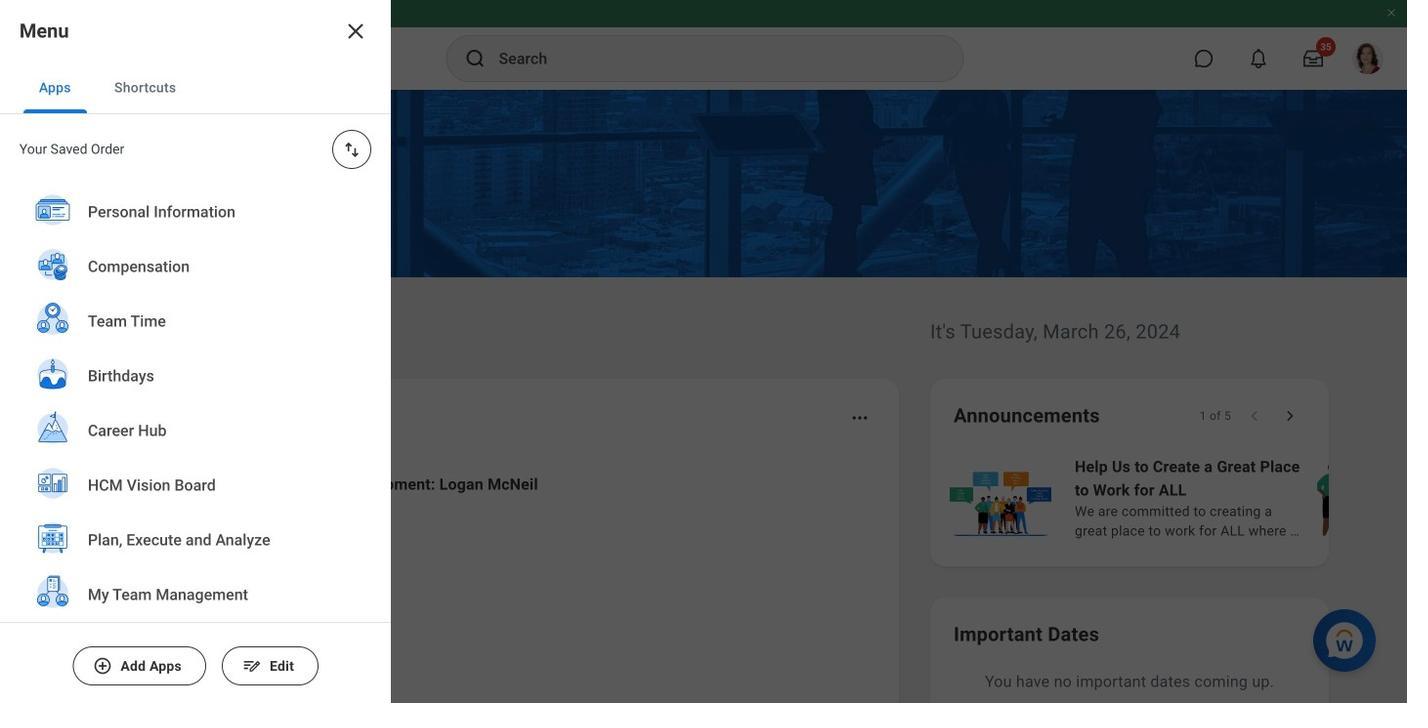 Task type: vqa. For each thing, say whether or not it's contained in the screenshot.
the right Pacific
no



Task type: locate. For each thing, give the bounding box(es) containing it.
book open image
[[130, 669, 159, 699]]

main content
[[0, 90, 1407, 704]]

status
[[1200, 409, 1231, 424]]

banner
[[0, 0, 1407, 90]]

close environment banner image
[[1386, 7, 1398, 19]]

list
[[0, 185, 391, 704], [946, 453, 1407, 543], [102, 457, 876, 704]]

profile logan mcneil element
[[1341, 37, 1396, 80]]

search image
[[464, 47, 487, 70]]

tab list
[[0, 63, 391, 114]]



Task type: describe. For each thing, give the bounding box(es) containing it.
chevron right small image
[[1280, 407, 1300, 426]]

global navigation dialog
[[0, 0, 391, 704]]

notifications large image
[[1249, 49, 1269, 68]]

text edit image
[[242, 657, 262, 676]]

chevron left small image
[[1245, 407, 1265, 426]]

inbox large image
[[1304, 49, 1323, 68]]

x image
[[344, 20, 367, 43]]

plus circle image
[[93, 657, 113, 676]]

inbox image
[[130, 589, 159, 619]]

sort image
[[342, 140, 362, 159]]



